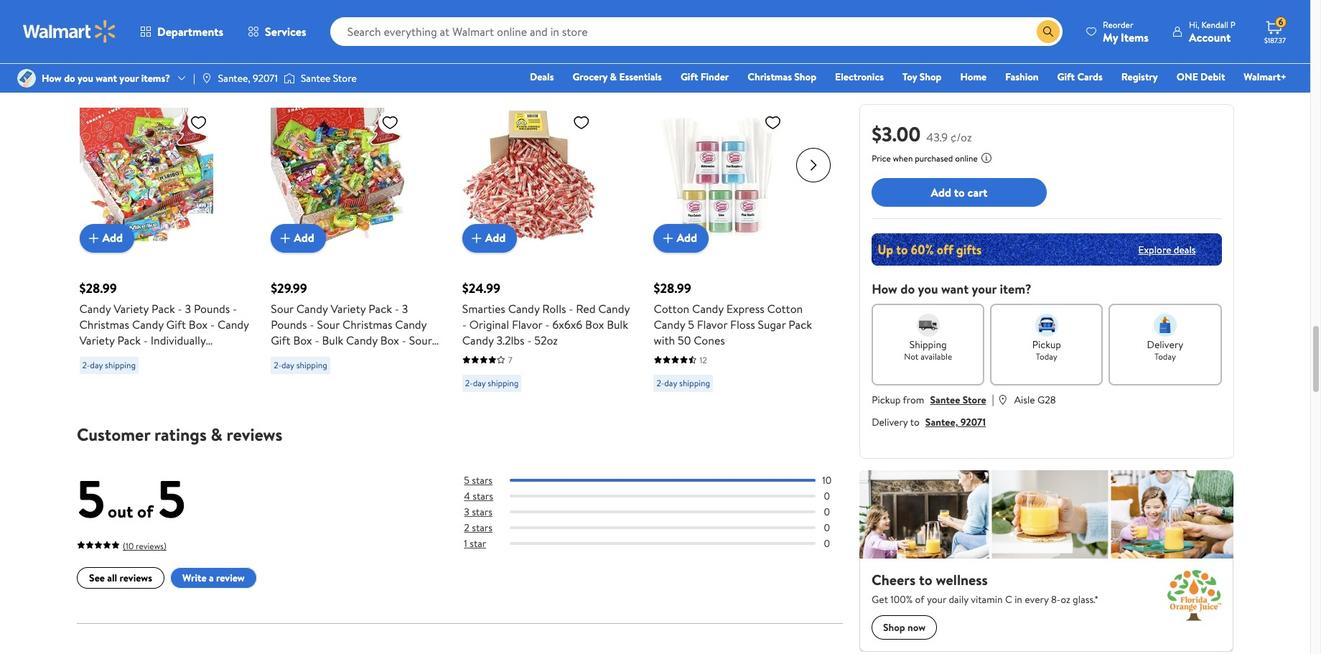 Task type: vqa. For each thing, say whether or not it's contained in the screenshot.
kendall on the top right of page
yes



Task type: describe. For each thing, give the bounding box(es) containing it.
pickup today
[[1033, 338, 1062, 363]]

10
[[822, 473, 832, 487]]

up to sixty percent off deals. shop now. image
[[872, 233, 1222, 266]]

add button for candy variety pack - 3 pounds - christmas candy gift box - candy variety pack - individually wrapped candy assortment - box of candies for holidays, birthdays, gifting, candy lovers
[[79, 224, 134, 252]]

 image for santee, 92071
[[201, 73, 213, 84]]

flavor inside $24.99 smarties candy rolls - red candy - original flavor - 6x6x6 box bulk candy 3.2lbs - 52oz
[[512, 316, 543, 332]]

2 horizontal spatial christmas
[[748, 70, 792, 84]]

candies inside $29.99 sour candy variety pack - 3 pounds - sour christmas candy gift box - bulk candy box - sour candies gift basket - holiday candy gift for kids and adults
[[271, 348, 310, 364]]

1
[[464, 537, 467, 551]]

0 horizontal spatial sour
[[271, 301, 294, 316]]

bulk inside $24.99 smarties candy rolls - red candy - original flavor - 6x6x6 box bulk candy 3.2lbs - 52oz
[[607, 316, 629, 332]]

may
[[162, 49, 187, 69]]

$29.99
[[271, 279, 307, 297]]

my
[[1103, 29, 1119, 45]]

toy shop
[[903, 70, 942, 84]]

shipping
[[910, 338, 947, 352]]

want for item?
[[942, 280, 969, 298]]

0 horizontal spatial |
[[193, 71, 195, 85]]

adults
[[389, 364, 421, 380]]

p
[[1231, 18, 1236, 31]]

candies inside $28.99 candy variety pack - 3 pounds - christmas candy gift box - candy variety pack - individually wrapped candy assortment - box of candies for holidays, birthdays, gifting, candy lovers
[[93, 364, 132, 380]]

5 inside $28.99 cotton candy express cotton candy 5 flavor floss sugar pack with 50 cones
[[688, 316, 695, 332]]

also
[[191, 49, 215, 69]]

2
[[464, 521, 469, 535]]

add to cart image
[[468, 230, 485, 247]]

(10
[[122, 540, 133, 552]]

pack inside $28.99 cotton candy express cotton candy 5 flavor floss sugar pack with 50 cones
[[789, 316, 812, 332]]

1 star
[[464, 537, 486, 551]]

$187.37
[[1265, 35, 1286, 45]]

stars for 4 stars
[[472, 489, 493, 503]]

express
[[727, 301, 765, 316]]

7
[[508, 354, 513, 366]]

aisle g28
[[1015, 393, 1056, 407]]

pickup from santee store |
[[872, 391, 995, 407]]

legal information image
[[981, 152, 993, 164]]

candy right the red
[[599, 301, 630, 316]]

$28.99 cotton candy express cotton candy 5 flavor floss sugar pack with 50 cones
[[654, 279, 812, 348]]

candy left rolls
[[508, 301, 540, 316]]

grocery & essentials link
[[566, 69, 669, 85]]

1 cotton from the left
[[654, 301, 690, 316]]

candy up 'assortment'
[[132, 316, 164, 332]]

how do you want your items?
[[42, 71, 170, 85]]

day up 'gifting,'
[[90, 359, 103, 371]]

holiday
[[378, 348, 416, 364]]

items?
[[141, 71, 170, 85]]

cones
[[694, 332, 725, 348]]

6x6x6
[[553, 316, 583, 332]]

stars for 2 stars
[[472, 521, 492, 535]]

43.9
[[927, 129, 948, 145]]

shop for christmas shop
[[795, 70, 817, 84]]

0 vertical spatial reviews
[[226, 422, 282, 446]]

day down with
[[665, 377, 677, 389]]

6 $187.37
[[1265, 16, 1286, 45]]

online
[[956, 152, 978, 164]]

4 product group from the left
[[654, 79, 825, 398]]

box left basket
[[293, 332, 312, 348]]

0 vertical spatial you
[[136, 49, 158, 69]]

3 stars
[[464, 505, 492, 519]]

add to cart image for $28.99
[[85, 230, 102, 247]]

candy right wrapped
[[127, 348, 158, 364]]

shipping not available
[[905, 338, 953, 363]]

progress bar for 5 stars
[[510, 479, 815, 482]]

original
[[470, 316, 509, 332]]

floss
[[731, 316, 755, 332]]

see all reviews
[[89, 571, 152, 585]]

candy down $29.99
[[296, 301, 328, 316]]

for inside $28.99 candy variety pack - 3 pounds - christmas candy gift box - candy variety pack - individually wrapped candy assortment - box of candies for holidays, birthdays, gifting, candy lovers
[[135, 364, 149, 380]]

registry link
[[1115, 69, 1165, 85]]

red
[[576, 301, 596, 316]]

deals
[[1174, 242, 1196, 257]]

of inside 5 out of 5
[[137, 499, 153, 523]]

how for how do you want your items?
[[42, 71, 62, 85]]

5 out of 5
[[77, 462, 185, 534]]

santee inside pickup from santee store |
[[931, 393, 961, 407]]

52oz
[[535, 332, 558, 348]]

day down original
[[473, 377, 486, 389]]

not
[[905, 351, 919, 363]]

add for candy variety pack - 3 pounds - christmas candy gift box - candy variety pack - individually wrapped candy assortment - box of candies for holidays, birthdays, gifting, candy lovers
[[102, 230, 123, 246]]

add button for cotton candy express cotton candy 5 flavor floss sugar pack with 50 cones
[[654, 224, 709, 252]]

all
[[107, 571, 117, 585]]

1 horizontal spatial 92071
[[961, 415, 986, 430]]

your for item?
[[972, 280, 997, 298]]

5 stars
[[464, 473, 492, 487]]

2-day shipping down 12 at right
[[657, 377, 710, 389]]

0 vertical spatial santee
[[301, 71, 331, 85]]

$28.99 for $28.99 candy variety pack - 3 pounds - christmas candy gift box - candy variety pack - individually wrapped candy assortment - box of candies for holidays, birthdays, gifting, candy lovers
[[79, 279, 117, 297]]

from
[[903, 393, 925, 407]]

shop for toy shop
[[920, 70, 942, 84]]

intent image for pickup image
[[1036, 314, 1059, 337]]

walmart+ link
[[1238, 69, 1294, 85]]

write a review link
[[170, 567, 257, 589]]

today for pickup
[[1036, 351, 1058, 363]]

out
[[107, 499, 133, 523]]

delivery for to
[[872, 415, 908, 430]]

registry
[[1122, 70, 1158, 84]]

delivery to santee, 92071
[[872, 415, 986, 430]]

candy up cones
[[693, 301, 724, 316]]

sponsored
[[803, 55, 843, 67]]

1 horizontal spatial sour
[[317, 316, 340, 332]]

delivery today
[[1148, 338, 1184, 363]]

2-day shipping down 7
[[465, 377, 519, 389]]

add to cart button
[[872, 178, 1047, 207]]

candy up the "kids"
[[346, 332, 378, 348]]

like
[[218, 49, 240, 69]]

$28.99 for $28.99 cotton candy express cotton candy 5 flavor floss sugar pack with 50 cones
[[654, 279, 692, 297]]

electronics link
[[829, 69, 891, 85]]

cart
[[968, 184, 988, 200]]

christmas shop link
[[742, 69, 823, 85]]

progress bar for 1 star
[[510, 542, 815, 545]]

walmart+
[[1244, 70, 1287, 84]]

available
[[921, 351, 953, 363]]

account
[[1190, 29, 1231, 45]]

candy up birthdays,
[[218, 316, 249, 332]]

sour candy variety pack - 3 pounds - sour christmas candy gift box - bulk candy box - sour candies gift basket - holiday candy gift for kids and adults image
[[271, 107, 405, 241]]

christmas shop
[[748, 70, 817, 84]]

gift inside $28.99 candy variety pack - 3 pounds - christmas candy gift box - candy variety pack - individually wrapped candy assortment - box of candies for holidays, birthdays, gifting, candy lovers
[[166, 316, 186, 332]]

do for how do you want your items?
[[64, 71, 75, 85]]

hi, kendall p account
[[1190, 18, 1236, 45]]

how for how do you want your item?
[[872, 280, 898, 298]]

pounds inside $28.99 candy variety pack - 3 pounds - christmas candy gift box - candy variety pack - individually wrapped candy assortment - box of candies for holidays, birthdays, gifting, candy lovers
[[194, 301, 230, 316]]

gift finder
[[681, 70, 729, 84]]

basket
[[335, 348, 368, 364]]

price when purchased online
[[872, 152, 978, 164]]

0 for 2 stars
[[824, 521, 830, 535]]

delivery for today
[[1148, 338, 1184, 352]]

candy up holiday
[[395, 316, 427, 332]]

santee, 92071
[[218, 71, 278, 85]]

item?
[[1000, 280, 1032, 298]]

santee store button
[[931, 393, 987, 407]]

pack left individually
[[117, 332, 141, 348]]

2- down original
[[465, 377, 473, 389]]

home
[[961, 70, 987, 84]]

1 product group from the left
[[79, 79, 251, 398]]

add to cart image for $29.99
[[277, 230, 294, 247]]

wrapped
[[79, 348, 124, 364]]

cards
[[1078, 70, 1103, 84]]

when
[[893, 152, 913, 164]]

departments button
[[128, 14, 236, 49]]

individually
[[151, 332, 206, 348]]

5 left out
[[77, 462, 105, 534]]

add for cotton candy express cotton candy 5 flavor floss sugar pack with 50 cones
[[677, 230, 698, 246]]

capitalone image
[[191, 0, 249, 24]]

kendall
[[1202, 18, 1229, 31]]

your for items?
[[120, 71, 139, 85]]

capital one  earn 5% cash back on walmart.com. see if you're pre-approved with no credit risk. learn more element
[[679, 0, 728, 13]]

products
[[77, 49, 132, 69]]

reviews)
[[135, 540, 166, 552]]

product group containing $29.99
[[271, 79, 442, 398]]

fashion link
[[999, 69, 1046, 85]]

to for delivery
[[911, 415, 920, 430]]

fashion
[[1006, 70, 1039, 84]]

how do you want your item?
[[872, 280, 1032, 298]]

toy
[[903, 70, 918, 84]]

essentials
[[619, 70, 662, 84]]

explore deals link
[[1133, 237, 1202, 263]]

2- right birthdays,
[[274, 359, 282, 371]]

1 vertical spatial |
[[992, 391, 995, 407]]

services button
[[236, 14, 319, 49]]



Task type: locate. For each thing, give the bounding box(es) containing it.
3 inside $29.99 sour candy variety pack - 3 pounds - sour christmas candy gift box - bulk candy box - sour candies gift basket - holiday candy gift for kids and adults
[[402, 301, 408, 316]]

$28.99 candy variety pack - 3 pounds - christmas candy gift box - candy variety pack - individually wrapped candy assortment - box of candies for holidays, birthdays, gifting, candy lovers
[[79, 279, 249, 395]]

0 vertical spatial |
[[193, 71, 195, 85]]

0 horizontal spatial to
[[911, 415, 920, 430]]

$28.99 up wrapped
[[79, 279, 117, 297]]

& right ratings
[[211, 422, 222, 446]]

1 horizontal spatial how
[[872, 280, 898, 298]]

stars right 2
[[472, 521, 492, 535]]

variety inside $29.99 sour candy variety pack - 3 pounds - sour christmas candy gift box - bulk candy box - sour candies gift basket - holiday candy gift for kids and adults
[[331, 301, 366, 316]]

1 horizontal spatial $28.99
[[654, 279, 692, 297]]

4 0 from the top
[[824, 537, 830, 551]]

1 for from the left
[[135, 364, 149, 380]]

cotton right express
[[768, 301, 803, 316]]

want left item?
[[942, 280, 969, 298]]

2 horizontal spatial 3
[[464, 505, 469, 519]]

purchased
[[915, 152, 954, 164]]

5 up 4
[[464, 473, 469, 487]]

1 horizontal spatial your
[[972, 280, 997, 298]]

bulk inside $29.99 sour candy variety pack - 3 pounds - sour christmas candy gift box - bulk candy box - sour candies gift basket - holiday candy gift for kids and adults
[[322, 332, 344, 348]]

1 horizontal spatial santee
[[931, 393, 961, 407]]

box
[[189, 316, 208, 332], [585, 316, 604, 332], [293, 332, 312, 348], [381, 332, 399, 348], [229, 348, 248, 364]]

cotton up with
[[654, 301, 690, 316]]

0 horizontal spatial shop
[[795, 70, 817, 84]]

of right out
[[137, 499, 153, 523]]

4 progress bar from the top
[[510, 526, 815, 529]]

christmas up add to favorites list, cotton candy express cotton candy 5 flavor floss sugar pack with 50 cones icon
[[748, 70, 792, 84]]

1 vertical spatial of
[[137, 499, 153, 523]]

add button for smarties candy rolls - red candy - original flavor - 6x6x6 box bulk candy 3.2lbs - 52oz
[[462, 224, 517, 252]]

sour down $29.99
[[271, 301, 294, 316]]

stars up 4 stars at bottom left
[[472, 473, 492, 487]]

2 shop from the left
[[920, 70, 942, 84]]

shipping left basket
[[296, 359, 327, 371]]

grocery & essentials
[[573, 70, 662, 84]]

today down intent image for delivery
[[1155, 351, 1177, 363]]

|
[[193, 71, 195, 85], [992, 391, 995, 407]]

1 horizontal spatial |
[[992, 391, 995, 407]]

1 horizontal spatial 3
[[402, 301, 408, 316]]

and
[[368, 364, 386, 380]]

want down products
[[96, 71, 117, 85]]

3 up holiday
[[402, 301, 408, 316]]

customer
[[77, 422, 150, 446]]

do up shipping
[[901, 280, 915, 298]]

4 add button from the left
[[654, 224, 709, 252]]

2 add to cart image from the left
[[277, 230, 294, 247]]

candy down 'smarties'
[[462, 332, 494, 348]]

box up and
[[381, 332, 399, 348]]

5 right with
[[688, 316, 695, 332]]

for left the "kids"
[[327, 364, 342, 380]]

1 add button from the left
[[79, 224, 134, 252]]

2 cotton from the left
[[768, 301, 803, 316]]

2-day shipping left basket
[[274, 359, 327, 371]]

items
[[1121, 29, 1149, 45]]

Walmart Site-Wide search field
[[330, 17, 1063, 46]]

0 horizontal spatial your
[[120, 71, 139, 85]]

add to favorites list, smarties candy rolls - red candy - original flavor - 6x6x6 box bulk candy 3.2lbs - 52oz image
[[573, 113, 590, 131]]

you for how do you want your items?
[[78, 71, 93, 85]]

cotton candy express cotton candy 5 flavor floss sugar pack with 50 cones image
[[654, 107, 788, 241]]

2 add button from the left
[[271, 224, 326, 252]]

50
[[678, 332, 691, 348]]

0 horizontal spatial cotton
[[654, 301, 690, 316]]

box right 'assortment'
[[229, 348, 248, 364]]

1 vertical spatial to
[[911, 415, 920, 430]]

toy shop link
[[896, 69, 949, 85]]

ratings
[[154, 422, 206, 446]]

christmas inside $29.99 sour candy variety pack - 3 pounds - sour christmas candy gift box - bulk candy box - sour candies gift basket - holiday candy gift for kids and adults
[[343, 316, 393, 332]]

search icon image
[[1043, 26, 1055, 37]]

3 inside $28.99 candy variety pack - 3 pounds - christmas candy gift box - candy variety pack - individually wrapped candy assortment - box of candies for holidays, birthdays, gifting, candy lovers
[[185, 301, 191, 316]]

2- up 'gifting,'
[[82, 359, 90, 371]]

today
[[1036, 351, 1058, 363], [1155, 351, 1177, 363]]

add to cart image
[[85, 230, 102, 247], [277, 230, 294, 247], [660, 230, 677, 247]]

for left lovers
[[135, 364, 149, 380]]

1 horizontal spatial &
[[610, 70, 617, 84]]

g28
[[1038, 393, 1056, 407]]

santee store
[[301, 71, 357, 85]]

today for delivery
[[1155, 351, 1177, 363]]

92071
[[253, 71, 278, 85], [961, 415, 986, 430]]

bulk right the red
[[607, 316, 629, 332]]

 image down the walmart image
[[17, 69, 36, 88]]

smarties
[[462, 301, 506, 316]]

store inside pickup from santee store |
[[963, 393, 987, 407]]

candies
[[271, 348, 310, 364], [93, 364, 132, 380]]

1 vertical spatial santee
[[931, 393, 961, 407]]

1 horizontal spatial reviews
[[226, 422, 282, 446]]

$28.99 up with
[[654, 279, 692, 297]]

of up customer
[[79, 364, 90, 380]]

flavor inside $28.99 cotton candy express cotton candy 5 flavor floss sugar pack with 50 cones
[[697, 316, 728, 332]]

box inside $24.99 smarties candy rolls - red candy - original flavor - 6x6x6 box bulk candy 3.2lbs - 52oz
[[585, 316, 604, 332]]

0 for 3 stars
[[824, 505, 830, 519]]

2 $28.99 from the left
[[654, 279, 692, 297]]

$24.99 smarties candy rolls - red candy - original flavor - 6x6x6 box bulk candy 3.2lbs - 52oz
[[462, 279, 630, 348]]

box up 'assortment'
[[189, 316, 208, 332]]

flavor left "floss"
[[697, 316, 728, 332]]

0 vertical spatial of
[[79, 364, 90, 380]]

rolls
[[543, 301, 566, 316]]

deals
[[530, 70, 554, 84]]

$3.00
[[872, 120, 921, 148]]

1 vertical spatial you
[[78, 71, 93, 85]]

0 horizontal spatial store
[[333, 71, 357, 85]]

0 horizontal spatial do
[[64, 71, 75, 85]]

0 vertical spatial pickup
[[1033, 338, 1062, 352]]

0 horizontal spatial today
[[1036, 351, 1058, 363]]

sour up basket
[[317, 316, 340, 332]]

today inside pickup today
[[1036, 351, 1058, 363]]

2- down with
[[657, 377, 665, 389]]

2 flavor from the left
[[697, 316, 728, 332]]

today inside delivery today
[[1155, 351, 1177, 363]]

0 horizontal spatial &
[[211, 422, 222, 446]]

one
[[1177, 70, 1199, 84]]

shipping up 'gifting,'
[[105, 359, 136, 371]]

candy left lovers
[[120, 380, 151, 395]]

2 stars
[[464, 521, 492, 535]]

2-day shipping
[[82, 359, 136, 371], [274, 359, 327, 371], [465, 377, 519, 389], [657, 377, 710, 389]]

1 horizontal spatial do
[[901, 280, 915, 298]]

holidays,
[[152, 364, 197, 380]]

0 horizontal spatial how
[[42, 71, 62, 85]]

0 horizontal spatial bulk
[[322, 332, 344, 348]]

1 add to cart image from the left
[[85, 230, 102, 247]]

3 up 2
[[464, 505, 469, 519]]

do down the walmart image
[[64, 71, 75, 85]]

5 up "reviews)"
[[157, 462, 185, 534]]

0
[[824, 489, 830, 503], [824, 505, 830, 519], [824, 521, 830, 535], [824, 537, 830, 551]]

santee down services
[[301, 71, 331, 85]]

0 vertical spatial store
[[333, 71, 357, 85]]

1 vertical spatial &
[[211, 422, 222, 446]]

of inside $28.99 candy variety pack - 3 pounds - christmas candy gift box - candy variety pack - individually wrapped candy assortment - box of candies for holidays, birthdays, gifting, candy lovers
[[79, 364, 90, 380]]

0 horizontal spatial 92071
[[253, 71, 278, 85]]

candy left cones
[[654, 316, 686, 332]]

0 horizontal spatial of
[[79, 364, 90, 380]]

product group
[[79, 79, 251, 398], [271, 79, 442, 398], [462, 79, 634, 398], [654, 79, 825, 398]]

92071 down santee store button
[[961, 415, 986, 430]]

santee up santee, 92071 'button'
[[931, 393, 961, 407]]

0 vertical spatial delivery
[[1148, 338, 1184, 352]]

(10 reviews) link
[[77, 537, 166, 553]]

shop down sponsored
[[795, 70, 817, 84]]

(10 reviews)
[[122, 540, 166, 552]]

3 0 from the top
[[824, 521, 830, 535]]

explore
[[1139, 242, 1172, 257]]

birthdays,
[[200, 364, 249, 380]]

2 today from the left
[[1155, 351, 1177, 363]]

candy up wrapped
[[79, 301, 111, 316]]

christmas up wrapped
[[79, 316, 129, 332]]

1 horizontal spatial christmas
[[343, 316, 393, 332]]

1 vertical spatial store
[[963, 393, 987, 407]]

candies left lovers
[[93, 364, 132, 380]]

3 progress bar from the top
[[510, 511, 815, 513]]

0 vertical spatial to
[[955, 184, 965, 200]]

to inside button
[[955, 184, 965, 200]]

next slide for products you may also like list image
[[797, 148, 831, 182]]

1 vertical spatial pickup
[[872, 393, 901, 407]]

0 vertical spatial &
[[610, 70, 617, 84]]

0 vertical spatial your
[[120, 71, 139, 85]]

0 horizontal spatial santee
[[301, 71, 331, 85]]

progress bar for 2 stars
[[510, 526, 815, 529]]

santee
[[301, 71, 331, 85], [931, 393, 961, 407]]

electronics
[[836, 70, 884, 84]]

3 add button from the left
[[462, 224, 517, 252]]

1 vertical spatial santee,
[[926, 415, 959, 430]]

1 horizontal spatial store
[[963, 393, 987, 407]]

debit
[[1201, 70, 1226, 84]]

$28.99 inside $28.99 cotton candy express cotton candy 5 flavor floss sugar pack with 50 cones
[[654, 279, 692, 297]]

$28.99
[[79, 279, 117, 297], [654, 279, 692, 297]]

1 vertical spatial reviews
[[119, 571, 152, 585]]

gift cards
[[1058, 70, 1103, 84]]

progress bar for 4 stars
[[510, 495, 815, 498]]

bulk
[[607, 316, 629, 332], [322, 332, 344, 348]]

2 horizontal spatial you
[[918, 280, 939, 298]]

price
[[872, 152, 891, 164]]

 image down also
[[201, 73, 213, 84]]

0 horizontal spatial for
[[135, 364, 149, 380]]

delivery down from
[[872, 415, 908, 430]]

1 progress bar from the top
[[510, 479, 815, 482]]

0 for 1 star
[[824, 537, 830, 551]]

add to favorites list, candy variety pack - 3 pounds - christmas candy gift box - candy variety pack - individually wrapped candy assortment - box of candies for holidays, birthdays, gifting, candy lovers image
[[190, 113, 207, 131]]

2 for from the left
[[327, 364, 342, 380]]

0 horizontal spatial pounds
[[194, 301, 230, 316]]

shop right toy
[[920, 70, 942, 84]]

with
[[654, 332, 675, 348]]

0 horizontal spatial christmas
[[79, 316, 129, 332]]

1 shop from the left
[[795, 70, 817, 84]]

to down from
[[911, 415, 920, 430]]

0 horizontal spatial  image
[[17, 69, 36, 88]]

1 horizontal spatial to
[[955, 184, 965, 200]]

$28.99 inside $28.99 candy variety pack - 3 pounds - christmas candy gift box - candy variety pack - individually wrapped candy assortment - box of candies for holidays, birthdays, gifting, candy lovers
[[79, 279, 117, 297]]

& right grocery
[[610, 70, 617, 84]]

candy variety pack - 3 pounds - christmas candy gift box - candy variety pack - individually wrapped candy assortment - box of candies for holidays, birthdays, gifting, candy lovers image
[[79, 107, 213, 241]]

a
[[209, 571, 213, 585]]

your
[[120, 71, 139, 85], [972, 280, 997, 298]]

1 horizontal spatial of
[[137, 499, 153, 523]]

1 horizontal spatial candies
[[271, 348, 310, 364]]

christmas up basket
[[343, 316, 393, 332]]

today down intent image for pickup
[[1036, 351, 1058, 363]]

3.2lbs
[[497, 332, 525, 348]]

to for add
[[955, 184, 965, 200]]

1 vertical spatial delivery
[[872, 415, 908, 430]]

1 horizontal spatial for
[[327, 364, 342, 380]]

pickup left from
[[872, 393, 901, 407]]

reviews right all
[[119, 571, 152, 585]]

3 add to cart image from the left
[[660, 230, 677, 247]]

gift finder link
[[674, 69, 736, 85]]

how
[[42, 71, 62, 85], [872, 280, 898, 298]]

pickup for pickup from santee store |
[[872, 393, 901, 407]]

1 horizontal spatial cotton
[[768, 301, 803, 316]]

delivery down intent image for delivery
[[1148, 338, 1184, 352]]

0 horizontal spatial pickup
[[872, 393, 901, 407]]

 image for how do you want your items?
[[17, 69, 36, 88]]

to left cart
[[955, 184, 965, 200]]

you down products
[[78, 71, 93, 85]]

delivery
[[1148, 338, 1184, 352], [872, 415, 908, 430]]

add to favorites list, sour candy variety pack - 3 pounds - sour christmas candy gift box - bulk candy box - sour candies gift basket - holiday candy gift for kids and adults image
[[382, 113, 399, 131]]

0 horizontal spatial candies
[[93, 364, 132, 380]]

2-day shipping up 'gifting,'
[[82, 359, 136, 371]]

2 horizontal spatial add to cart image
[[660, 230, 677, 247]]

santee, down like
[[218, 71, 251, 85]]

your left item?
[[972, 280, 997, 298]]

1 0 from the top
[[824, 489, 830, 503]]

1 vertical spatial how
[[872, 280, 898, 298]]

you for how do you want your item?
[[918, 280, 939, 298]]

intent image for shipping image
[[917, 314, 940, 337]]

0 vertical spatial how
[[42, 71, 62, 85]]

pickup down intent image for pickup
[[1033, 338, 1062, 352]]

0 vertical spatial 92071
[[253, 71, 278, 85]]

customer ratings & reviews
[[77, 422, 282, 446]]

3 product group from the left
[[462, 79, 634, 398]]

1 horizontal spatial you
[[136, 49, 158, 69]]

1 horizontal spatial bulk
[[607, 316, 629, 332]]

¢/oz
[[951, 129, 972, 145]]

0 for 4 stars
[[824, 489, 830, 503]]

progress bar
[[510, 479, 815, 482], [510, 495, 815, 498], [510, 511, 815, 513], [510, 526, 815, 529], [510, 542, 815, 545]]

intent image for delivery image
[[1154, 314, 1177, 337]]

product group containing $24.99
[[462, 79, 634, 398]]

stars right 4
[[472, 489, 493, 503]]

1 horizontal spatial today
[[1155, 351, 1177, 363]]

0 horizontal spatial add to cart image
[[85, 230, 102, 247]]

you up items?
[[136, 49, 158, 69]]

0 horizontal spatial santee,
[[218, 71, 251, 85]]

-
[[178, 301, 182, 316], [233, 301, 237, 316], [395, 301, 399, 316], [569, 301, 574, 316], [210, 316, 215, 332], [310, 316, 314, 332], [462, 316, 467, 332], [545, 316, 550, 332], [144, 332, 148, 348], [315, 332, 319, 348], [402, 332, 407, 348], [528, 332, 532, 348], [222, 348, 226, 364], [371, 348, 376, 364]]

assortment
[[161, 348, 219, 364]]

 image
[[17, 69, 36, 88], [201, 73, 213, 84]]

day right birthdays,
[[282, 359, 294, 371]]

1 vertical spatial want
[[942, 280, 969, 298]]

pickup inside pickup from santee store |
[[872, 393, 901, 407]]

box right 6x6x6
[[585, 316, 604, 332]]

1 horizontal spatial want
[[942, 280, 969, 298]]

add button for sour candy variety pack - 3 pounds - sour christmas candy gift box - bulk candy box - sour candies gift basket - holiday candy gift for kids and adults
[[271, 224, 326, 252]]

add to cart
[[931, 184, 988, 200]]

1 vertical spatial 92071
[[961, 415, 986, 430]]

pickup for pickup today
[[1033, 338, 1062, 352]]

1 vertical spatial your
[[972, 280, 997, 298]]

day
[[90, 359, 103, 371], [282, 359, 294, 371], [473, 377, 486, 389], [665, 377, 677, 389]]

review
[[216, 571, 244, 585]]

2 horizontal spatial sour
[[409, 332, 432, 348]]

1 vertical spatial do
[[901, 280, 915, 298]]

sour
[[271, 301, 294, 316], [317, 316, 340, 332], [409, 332, 432, 348]]

candy right birthdays,
[[271, 364, 302, 380]]

shipping down 12 at right
[[680, 377, 710, 389]]

| down also
[[193, 71, 195, 85]]

0 horizontal spatial want
[[96, 71, 117, 85]]

0 horizontal spatial $28.99
[[79, 279, 117, 297]]

2 vertical spatial you
[[918, 280, 939, 298]]

for
[[135, 364, 149, 380], [327, 364, 342, 380]]

stars down 4 stars at bottom left
[[472, 505, 492, 519]]

1 horizontal spatial add to cart image
[[277, 230, 294, 247]]

2 0 from the top
[[824, 505, 830, 519]]

1 horizontal spatial pounds
[[271, 316, 307, 332]]

1 horizontal spatial delivery
[[1148, 338, 1184, 352]]

pack up individually
[[152, 301, 175, 316]]

0 horizontal spatial you
[[78, 71, 93, 85]]

stars for 5 stars
[[472, 473, 492, 487]]

5 progress bar from the top
[[510, 542, 815, 545]]

variety up wrapped
[[114, 301, 149, 316]]

1 horizontal spatial  image
[[201, 73, 213, 84]]

reviews down birthdays,
[[226, 422, 282, 446]]

progress bar for 3 stars
[[510, 511, 815, 513]]

cotton
[[654, 301, 690, 316], [768, 301, 803, 316]]

grocery
[[573, 70, 608, 84]]

2 product group from the left
[[271, 79, 442, 398]]

want
[[96, 71, 117, 85], [942, 280, 969, 298]]

hi,
[[1190, 18, 1200, 31]]

0 horizontal spatial 3
[[185, 301, 191, 316]]

1 horizontal spatial pickup
[[1033, 338, 1062, 352]]

| left aisle
[[992, 391, 995, 407]]

1 horizontal spatial santee,
[[926, 415, 959, 430]]

santee, down pickup from santee store |
[[926, 415, 959, 430]]

1 horizontal spatial flavor
[[697, 316, 728, 332]]

smarties candy rolls - red candy - original flavor - 6x6x6 box bulk candy 3.2lbs - 52oz image
[[462, 107, 596, 241]]

3 up individually
[[185, 301, 191, 316]]

 image
[[284, 71, 295, 85]]

pounds up individually
[[194, 301, 230, 316]]

bulk left holiday
[[322, 332, 344, 348]]

1 today from the left
[[1036, 351, 1058, 363]]

stars for 3 stars
[[472, 505, 492, 519]]

pack inside $29.99 sour candy variety pack - 3 pounds - sour christmas candy gift box - bulk candy box - sour candies gift basket - holiday candy gift for kids and adults
[[369, 301, 392, 316]]

4
[[464, 489, 470, 503]]

1 $28.99 from the left
[[79, 279, 117, 297]]

christmas inside $28.99 candy variety pack - 3 pounds - christmas candy gift box - candy variety pack - individually wrapped candy assortment - box of candies for holidays, birthdays, gifting, candy lovers
[[79, 316, 129, 332]]

Search search field
[[330, 17, 1063, 46]]

store
[[333, 71, 357, 85], [963, 393, 987, 407]]

gifting,
[[79, 380, 117, 395]]

add
[[931, 184, 952, 200], [102, 230, 123, 246], [294, 230, 314, 246], [485, 230, 506, 246], [677, 230, 698, 246]]

your left items?
[[120, 71, 139, 85]]

pounds inside $29.99 sour candy variety pack - 3 pounds - sour christmas candy gift box - bulk candy box - sour candies gift basket - holiday candy gift for kids and adults
[[271, 316, 307, 332]]

0 vertical spatial want
[[96, 71, 117, 85]]

shipping down 7
[[488, 377, 519, 389]]

0 vertical spatial do
[[64, 71, 75, 85]]

0 horizontal spatial delivery
[[872, 415, 908, 430]]

1 horizontal spatial shop
[[920, 70, 942, 84]]

walmart image
[[23, 20, 116, 43]]

add to favorites list, cotton candy express cotton candy 5 flavor floss sugar pack with 50 cones image
[[765, 113, 782, 131]]

do for how do you want your item?
[[901, 280, 915, 298]]

0 horizontal spatial reviews
[[119, 571, 152, 585]]

add for smarties candy rolls - red candy - original flavor - 6x6x6 box bulk candy 3.2lbs - 52oz
[[485, 230, 506, 246]]

0 vertical spatial santee,
[[218, 71, 251, 85]]

add for sour candy variety pack - 3 pounds - sour christmas candy gift box - bulk candy box - sour candies gift basket - holiday candy gift for kids and adults
[[294, 230, 314, 246]]

want for items?
[[96, 71, 117, 85]]

variety up 'gifting,'
[[79, 332, 115, 348]]

you up intent image for shipping
[[918, 280, 939, 298]]

pack right "sugar"
[[789, 316, 812, 332]]

gift
[[681, 70, 698, 84], [1058, 70, 1075, 84], [166, 316, 186, 332], [271, 332, 291, 348], [313, 348, 333, 364], [305, 364, 325, 380]]

for inside $29.99 sour candy variety pack - 3 pounds - sour christmas candy gift box - bulk candy box - sour candies gift basket - holiday candy gift for kids and adults
[[327, 364, 342, 380]]

0 horizontal spatial flavor
[[512, 316, 543, 332]]

1 flavor from the left
[[512, 316, 543, 332]]

variety up basket
[[331, 301, 366, 316]]

3
[[185, 301, 191, 316], [402, 301, 408, 316], [464, 505, 469, 519]]

2 progress bar from the top
[[510, 495, 815, 498]]

2-
[[82, 359, 90, 371], [274, 359, 282, 371], [465, 377, 473, 389], [657, 377, 665, 389]]

$3.00 43.9 ¢/oz
[[872, 120, 972, 148]]



